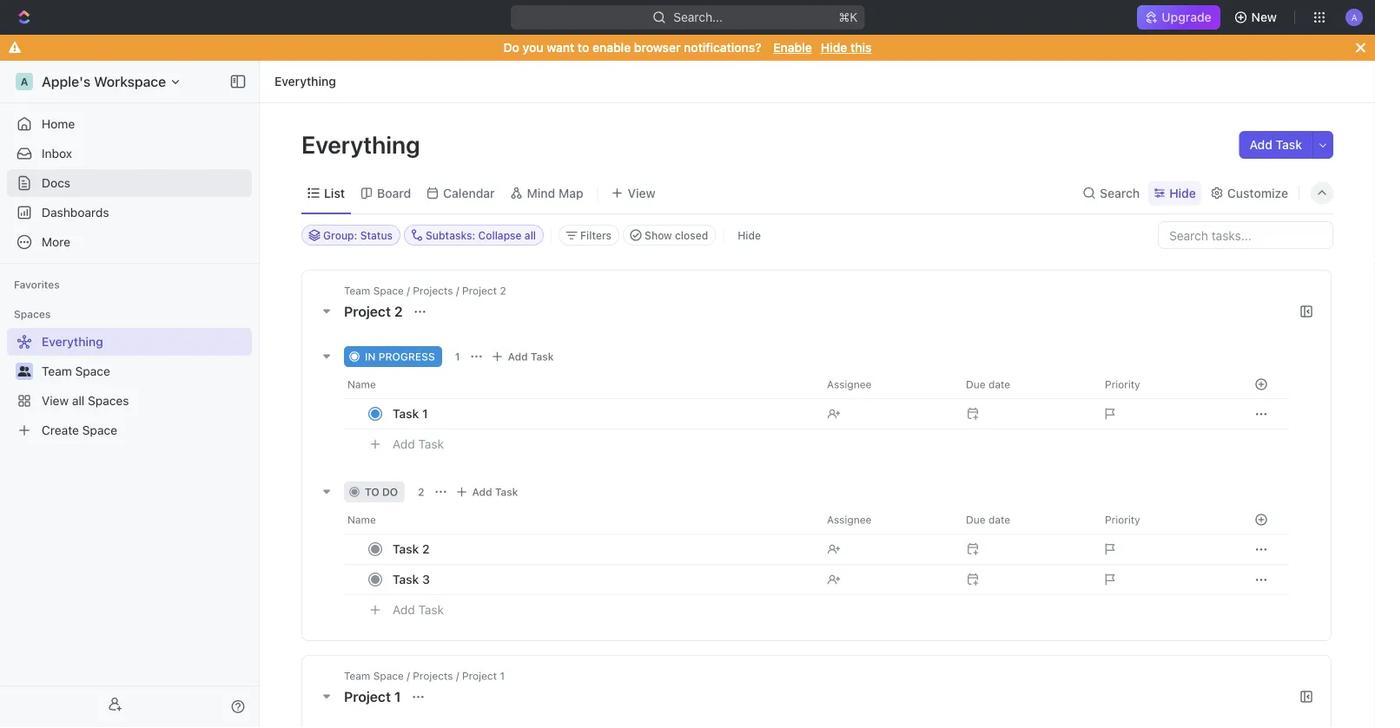 Task type: vqa. For each thing, say whether or not it's contained in the screenshot.
alert
no



Task type: locate. For each thing, give the bounding box(es) containing it.
2 horizontal spatial hide
[[1169, 186, 1196, 200]]

1 assignee button from the top
[[817, 371, 956, 399]]

view all spaces
[[42, 394, 129, 408]]

2 vertical spatial everything
[[42, 335, 103, 349]]

1 vertical spatial due date button
[[956, 506, 1095, 534]]

to right want on the left of the page
[[578, 40, 589, 55]]

all inside "link"
[[72, 394, 85, 408]]

browser
[[634, 40, 681, 55]]

1 horizontal spatial spaces
[[88, 394, 129, 408]]

2 vertical spatial hide
[[738, 229, 761, 241]]

1 horizontal spatial to
[[578, 40, 589, 55]]

task 2 link
[[388, 537, 813, 562]]

view up show
[[628, 186, 656, 200]]

closed
[[675, 229, 708, 241]]

2 vertical spatial team
[[344, 671, 370, 683]]

1 vertical spatial name button
[[344, 506, 817, 534]]

1 vertical spatial team
[[42, 364, 72, 379]]

project
[[462, 285, 497, 297], [344, 304, 391, 320], [462, 671, 497, 683], [344, 689, 391, 706]]

0 vertical spatial name
[[347, 379, 376, 391]]

1 due date button from the top
[[956, 371, 1095, 399]]

in
[[365, 351, 376, 363]]

1 vertical spatial name
[[347, 514, 376, 526]]

task 3 link
[[388, 568, 813, 593]]

3
[[422, 573, 430, 587]]

map
[[559, 186, 583, 200]]

name button for 2
[[344, 506, 817, 534]]

0 vertical spatial assignee
[[827, 379, 872, 391]]

space
[[373, 285, 404, 297], [75, 364, 110, 379], [82, 423, 117, 438], [373, 671, 404, 683]]

space for create space
[[82, 423, 117, 438]]

/
[[407, 285, 410, 297], [456, 285, 459, 297], [407, 671, 410, 683], [456, 671, 459, 683]]

0 vertical spatial hide
[[821, 40, 847, 55]]

1 due date from the top
[[966, 379, 1010, 391]]

1 vertical spatial priority button
[[1095, 506, 1234, 534]]

1 vertical spatial assignee
[[827, 514, 872, 526]]

hide
[[821, 40, 847, 55], [1169, 186, 1196, 200], [738, 229, 761, 241]]

everything inside sidebar navigation
[[42, 335, 103, 349]]

task
[[1276, 138, 1302, 152], [531, 351, 554, 363], [393, 407, 419, 421], [418, 438, 444, 452], [495, 486, 518, 499], [393, 543, 419, 557], [393, 573, 419, 587], [418, 603, 444, 618]]

add task
[[1250, 138, 1302, 152], [508, 351, 554, 363], [393, 438, 444, 452], [472, 486, 518, 499], [393, 603, 444, 618]]

inbox
[[42, 146, 72, 161]]

you
[[523, 40, 543, 55]]

team
[[344, 285, 370, 297], [42, 364, 72, 379], [344, 671, 370, 683]]

due date button for 2
[[956, 506, 1095, 534]]

0 vertical spatial view
[[628, 186, 656, 200]]

0 vertical spatial date
[[989, 379, 1010, 391]]

team up project 2
[[344, 285, 370, 297]]

0 vertical spatial assignee button
[[817, 371, 956, 399]]

0 vertical spatial everything link
[[270, 71, 340, 92]]

1 name button from the top
[[344, 371, 817, 399]]

2 date from the top
[[989, 514, 1010, 526]]

view inside "link"
[[42, 394, 69, 408]]

0 vertical spatial name button
[[344, 371, 817, 399]]

name down to do
[[347, 514, 376, 526]]

1 vertical spatial projects
[[413, 671, 453, 683]]

a inside dropdown button
[[1351, 12, 1357, 22]]

1 vertical spatial priority
[[1105, 514, 1140, 526]]

assignee
[[827, 379, 872, 391], [827, 514, 872, 526]]

hide inside button
[[738, 229, 761, 241]]

1 assignee from the top
[[827, 379, 872, 391]]

assignee button for 2
[[817, 506, 956, 534]]

hide inside dropdown button
[[1169, 186, 1196, 200]]

1 vertical spatial view
[[42, 394, 69, 408]]

subtasks:
[[426, 229, 475, 241]]

new button
[[1227, 3, 1287, 31]]

to left do
[[365, 486, 379, 499]]

all up create space
[[72, 394, 85, 408]]

2 name button from the top
[[344, 506, 817, 534]]

projects for project 2
[[413, 285, 453, 297]]

0 vertical spatial to
[[578, 40, 589, 55]]

2 due date from the top
[[966, 514, 1010, 526]]

spaces down 'favorites'
[[14, 308, 51, 321]]

priority
[[1105, 379, 1140, 391], [1105, 514, 1140, 526]]

name
[[347, 379, 376, 391], [347, 514, 376, 526]]

2 right do
[[418, 486, 424, 499]]

1 horizontal spatial all
[[525, 229, 536, 241]]

1 vertical spatial date
[[989, 514, 1010, 526]]

due date button
[[956, 371, 1095, 399], [956, 506, 1095, 534]]

due
[[966, 379, 986, 391], [966, 514, 986, 526]]

1 vertical spatial spaces
[[88, 394, 129, 408]]

0 vertical spatial projects
[[413, 285, 453, 297]]

1 due from the top
[[966, 379, 986, 391]]

0 vertical spatial team
[[344, 285, 370, 297]]

space for team space / projects / project 1
[[373, 671, 404, 683]]

all
[[525, 229, 536, 241], [72, 394, 85, 408]]

tree containing everything
[[7, 328, 252, 445]]

name down "in"
[[347, 379, 376, 391]]

view up create
[[42, 394, 69, 408]]

team for project 2
[[344, 285, 370, 297]]

2 priority button from the top
[[1095, 506, 1234, 534]]

2 projects from the top
[[413, 671, 453, 683]]

board
[[377, 186, 411, 200]]

due for 1
[[966, 379, 986, 391]]

space up view all spaces
[[75, 364, 110, 379]]

2 down collapse at the top left of the page
[[500, 285, 506, 297]]

Search tasks... text field
[[1159, 222, 1333, 248]]

view all spaces link
[[7, 387, 248, 415]]

all right collapse at the top left of the page
[[525, 229, 536, 241]]

0 vertical spatial due date
[[966, 379, 1010, 391]]

2
[[500, 285, 506, 297], [394, 304, 403, 320], [418, 486, 424, 499], [422, 543, 430, 557]]

1 horizontal spatial a
[[1351, 12, 1357, 22]]

1 projects from the top
[[413, 285, 453, 297]]

mind map
[[527, 186, 583, 200]]

board link
[[374, 181, 411, 205]]

space up project 2
[[373, 285, 404, 297]]

0 vertical spatial a
[[1351, 12, 1357, 22]]

1 vertical spatial to
[[365, 486, 379, 499]]

1 priority button from the top
[[1095, 371, 1234, 399]]

filters
[[580, 229, 612, 241]]

1 vertical spatial everything link
[[7, 328, 248, 356]]

view inside button
[[628, 186, 656, 200]]

assignee button
[[817, 371, 956, 399], [817, 506, 956, 534]]

0 vertical spatial priority button
[[1095, 371, 1234, 399]]

a
[[1351, 12, 1357, 22], [21, 76, 28, 88]]

hide button
[[1149, 181, 1201, 205]]

0 vertical spatial due date button
[[956, 371, 1095, 399]]

1 vertical spatial hide
[[1169, 186, 1196, 200]]

name button up task 1 link at the bottom of page
[[344, 371, 817, 399]]

1 horizontal spatial hide
[[821, 40, 847, 55]]

due date button for 1
[[956, 371, 1095, 399]]

0 horizontal spatial all
[[72, 394, 85, 408]]

2 assignee from the top
[[827, 514, 872, 526]]

assignee button for 1
[[817, 371, 956, 399]]

priority button
[[1095, 371, 1234, 399], [1095, 506, 1234, 534]]

2 up 3
[[422, 543, 430, 557]]

everything link
[[270, 71, 340, 92], [7, 328, 248, 356]]

team up project 1
[[344, 671, 370, 683]]

space down view all spaces
[[82, 423, 117, 438]]

1 horizontal spatial view
[[628, 186, 656, 200]]

2 priority from the top
[[1105, 514, 1140, 526]]

0 horizontal spatial a
[[21, 76, 28, 88]]

upgrade link
[[1137, 5, 1220, 30]]

hide right search in the right top of the page
[[1169, 186, 1196, 200]]

task 2
[[393, 543, 430, 557]]

space for team space / projects / project 2
[[373, 285, 404, 297]]

in progress
[[365, 351, 435, 363]]

group:
[[323, 229, 357, 241]]

spaces up create space link
[[88, 394, 129, 408]]

priority button for 1
[[1095, 371, 1234, 399]]

0 horizontal spatial view
[[42, 394, 69, 408]]

0 vertical spatial all
[[525, 229, 536, 241]]

1 date from the top
[[989, 379, 1010, 391]]

enable
[[592, 40, 631, 55]]

1 vertical spatial a
[[21, 76, 28, 88]]

team space
[[42, 364, 110, 379]]

0 horizontal spatial everything link
[[7, 328, 248, 356]]

workspace
[[94, 73, 166, 90]]

0 vertical spatial spaces
[[14, 308, 51, 321]]

projects
[[413, 285, 453, 297], [413, 671, 453, 683]]

due date for 1
[[966, 379, 1010, 391]]

0 vertical spatial due
[[966, 379, 986, 391]]

hide right closed
[[738, 229, 761, 241]]

customize button
[[1205, 181, 1294, 205]]

tree
[[7, 328, 252, 445]]

2 name from the top
[[347, 514, 376, 526]]

customize
[[1227, 186, 1288, 200]]

2 due date button from the top
[[956, 506, 1095, 534]]

view
[[628, 186, 656, 200], [42, 394, 69, 408]]

1 name from the top
[[347, 379, 376, 391]]

team right the "user group" icon
[[42, 364, 72, 379]]

user group image
[[18, 367, 31, 377]]

0 vertical spatial priority
[[1105, 379, 1140, 391]]

add task button
[[1239, 131, 1313, 159], [487, 347, 561, 367], [385, 434, 451, 455], [451, 482, 525, 503], [385, 600, 451, 621]]

assignee for 2
[[827, 514, 872, 526]]

list
[[324, 186, 345, 200]]

1 vertical spatial due
[[966, 514, 986, 526]]

add
[[1250, 138, 1273, 152], [508, 351, 528, 363], [393, 438, 415, 452], [472, 486, 492, 499], [393, 603, 415, 618]]

dashboards link
[[7, 199, 252, 227]]

name button up 'task 2' link
[[344, 506, 817, 534]]

task 1 link
[[388, 402, 813, 427]]

1 vertical spatial due date
[[966, 514, 1010, 526]]

due date
[[966, 379, 1010, 391], [966, 514, 1010, 526]]

everything
[[275, 74, 336, 89], [301, 130, 425, 159], [42, 335, 103, 349]]

name button
[[344, 371, 817, 399], [344, 506, 817, 534]]

1 vertical spatial assignee button
[[817, 506, 956, 534]]

1 priority from the top
[[1105, 379, 1140, 391]]

0 horizontal spatial hide
[[738, 229, 761, 241]]

1 vertical spatial everything
[[301, 130, 425, 159]]

space up project 1
[[373, 671, 404, 683]]

2 assignee button from the top
[[817, 506, 956, 534]]

hide left this
[[821, 40, 847, 55]]

1
[[455, 351, 460, 363], [422, 407, 428, 421], [500, 671, 505, 683], [394, 689, 401, 706]]

2 due from the top
[[966, 514, 986, 526]]

team space / projects / project 2
[[344, 285, 506, 297]]

1 vertical spatial all
[[72, 394, 85, 408]]

view button
[[605, 173, 662, 214]]

view for view
[[628, 186, 656, 200]]

name for to do
[[347, 514, 376, 526]]



Task type: describe. For each thing, give the bounding box(es) containing it.
due date for 2
[[966, 514, 1010, 526]]

2 down team space / projects / project 2
[[394, 304, 403, 320]]

0 vertical spatial everything
[[275, 74, 336, 89]]

project 2
[[344, 304, 406, 320]]

name for in progress
[[347, 379, 376, 391]]

mind
[[527, 186, 555, 200]]

calendar
[[443, 186, 495, 200]]

projects for project 1
[[413, 671, 453, 683]]

group: status
[[323, 229, 393, 241]]

team space link
[[42, 358, 248, 386]]

do
[[503, 40, 519, 55]]

space for team space
[[75, 364, 110, 379]]

task 3
[[393, 573, 430, 587]]

progress
[[379, 351, 435, 363]]

⌘k
[[839, 10, 858, 24]]

spaces inside "link"
[[88, 394, 129, 408]]

favorites
[[14, 279, 60, 291]]

docs
[[42, 176, 70, 190]]

favorites button
[[7, 275, 67, 295]]

date for 1
[[989, 379, 1010, 391]]

more button
[[7, 228, 252, 256]]

calendar link
[[440, 181, 495, 205]]

want
[[547, 40, 574, 55]]

search button
[[1077, 181, 1145, 205]]

0 horizontal spatial to
[[365, 486, 379, 499]]

collapse
[[478, 229, 522, 241]]

task 1
[[393, 407, 428, 421]]

date for 2
[[989, 514, 1010, 526]]

team inside sidebar navigation
[[42, 364, 72, 379]]

apple's
[[42, 73, 91, 90]]

team space / projects / project 1
[[344, 671, 505, 683]]

list link
[[321, 181, 345, 205]]

priority for 1
[[1105, 379, 1140, 391]]

upgrade
[[1162, 10, 1212, 24]]

sidebar navigation
[[0, 61, 263, 728]]

notifications?
[[684, 40, 761, 55]]

a button
[[1340, 3, 1368, 31]]

mind map link
[[524, 181, 583, 205]]

enable
[[773, 40, 812, 55]]

new
[[1251, 10, 1277, 24]]

show
[[645, 229, 672, 241]]

inbox link
[[7, 140, 252, 168]]

project 1
[[344, 689, 404, 706]]

home
[[42, 117, 75, 131]]

view button
[[605, 181, 662, 205]]

apple's workspace
[[42, 73, 166, 90]]

do you want to enable browser notifications? enable hide this
[[503, 40, 872, 55]]

assignee for 1
[[827, 379, 872, 391]]

due for 2
[[966, 514, 986, 526]]

create space
[[42, 423, 117, 438]]

docs link
[[7, 169, 252, 197]]

show closed
[[645, 229, 708, 241]]

apple's workspace, , element
[[16, 73, 33, 90]]

create space link
[[7, 417, 248, 445]]

do
[[382, 486, 398, 499]]

priority button for 2
[[1095, 506, 1234, 534]]

filters button
[[559, 225, 619, 246]]

search...
[[673, 10, 723, 24]]

view for view all spaces
[[42, 394, 69, 408]]

0 horizontal spatial spaces
[[14, 308, 51, 321]]

status
[[360, 229, 393, 241]]

hide button
[[731, 225, 768, 246]]

more
[[42, 235, 70, 249]]

search
[[1100, 186, 1140, 200]]

name button for 1
[[344, 371, 817, 399]]

show closed button
[[623, 225, 716, 246]]

tree inside sidebar navigation
[[7, 328, 252, 445]]

1 horizontal spatial everything link
[[270, 71, 340, 92]]

to do
[[365, 486, 398, 499]]

subtasks: collapse all
[[426, 229, 536, 241]]

create
[[42, 423, 79, 438]]

dashboards
[[42, 205, 109, 220]]

home link
[[7, 110, 252, 138]]

this
[[851, 40, 872, 55]]

a inside navigation
[[21, 76, 28, 88]]

team for project 1
[[344, 671, 370, 683]]

priority for 2
[[1105, 514, 1140, 526]]



